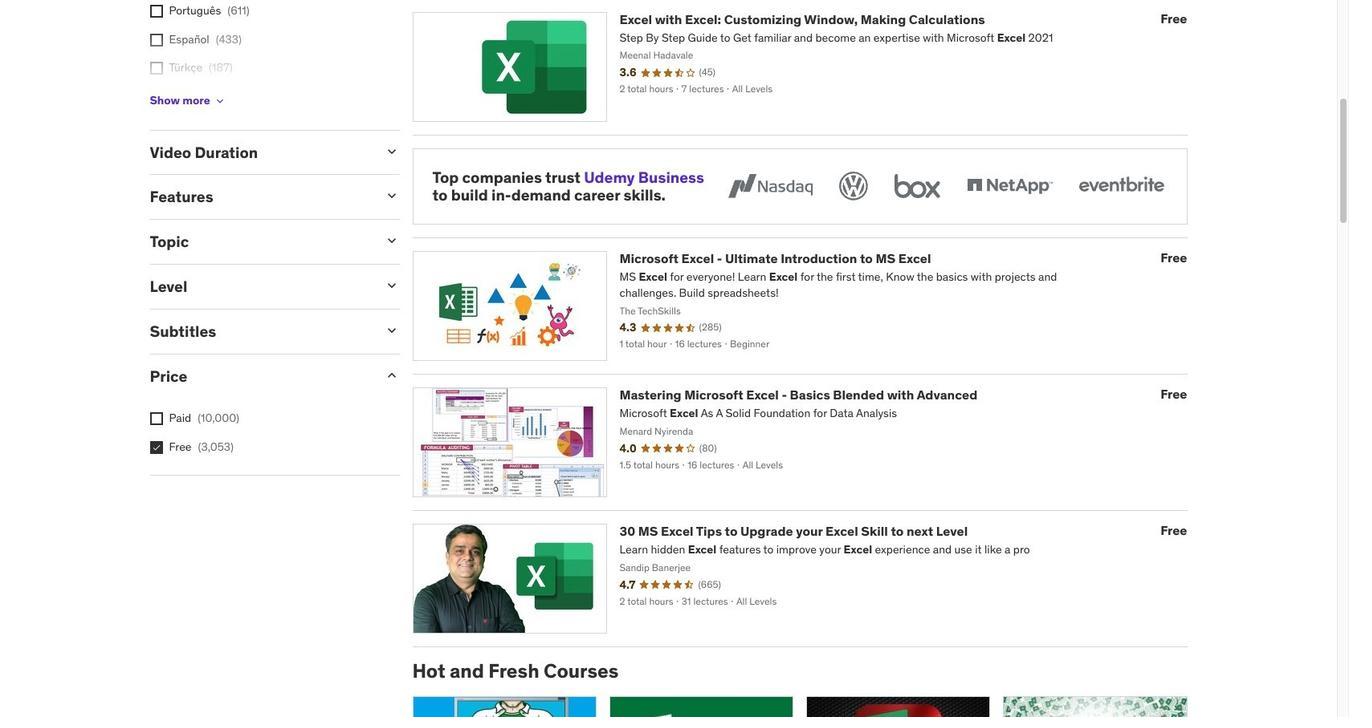 Task type: vqa. For each thing, say whether or not it's contained in the screenshot.
the left xsmall icon
no



Task type: locate. For each thing, give the bounding box(es) containing it.
xsmall image
[[150, 5, 163, 18], [150, 62, 163, 75], [150, 413, 163, 426], [150, 442, 163, 454]]

small image
[[383, 188, 400, 204], [383, 233, 400, 249], [383, 323, 400, 339], [383, 367, 400, 383]]

1 xsmall image from the top
[[150, 5, 163, 18]]

2 small image from the top
[[383, 233, 400, 249]]

small image
[[383, 143, 400, 159], [383, 278, 400, 294]]

netapp image
[[963, 168, 1056, 204]]

0 horizontal spatial xsmall image
[[150, 34, 163, 46]]

xsmall image
[[150, 34, 163, 46], [213, 94, 226, 107]]

1 vertical spatial small image
[[383, 278, 400, 294]]

3 xsmall image from the top
[[150, 413, 163, 426]]

1 horizontal spatial xsmall image
[[213, 94, 226, 107]]

2 xsmall image from the top
[[150, 62, 163, 75]]

eventbrite image
[[1075, 168, 1167, 204]]

1 vertical spatial xsmall image
[[213, 94, 226, 107]]

4 small image from the top
[[383, 367, 400, 383]]

0 vertical spatial small image
[[383, 143, 400, 159]]

volkswagen image
[[836, 168, 871, 204]]

1 small image from the top
[[383, 188, 400, 204]]



Task type: describe. For each thing, give the bounding box(es) containing it.
box image
[[890, 168, 944, 204]]

nasdaq image
[[724, 168, 816, 204]]

1 small image from the top
[[383, 143, 400, 159]]

4 xsmall image from the top
[[150, 442, 163, 454]]

2 small image from the top
[[383, 278, 400, 294]]

3 small image from the top
[[383, 323, 400, 339]]

0 vertical spatial xsmall image
[[150, 34, 163, 46]]



